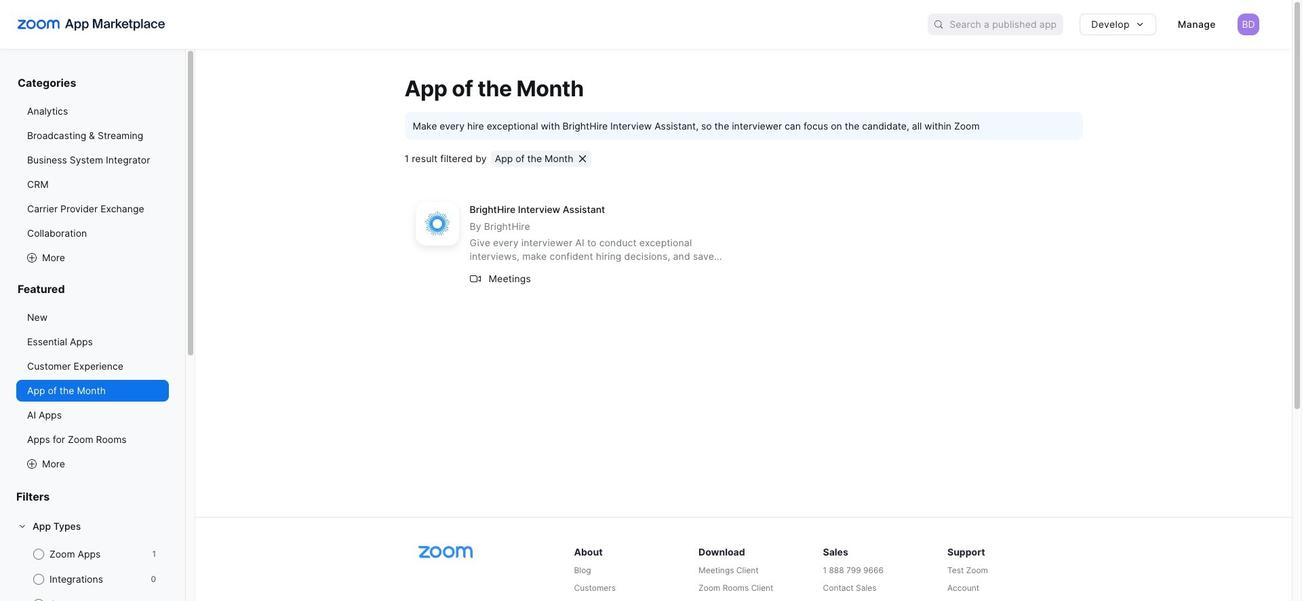 Task type: describe. For each thing, give the bounding box(es) containing it.
current user is barb dwyer element
[[1238, 14, 1260, 35]]



Task type: locate. For each thing, give the bounding box(es) containing it.
banner
[[0, 0, 1293, 49]]

Search text field
[[950, 15, 1064, 34]]

search a published app element
[[928, 14, 1064, 35]]



